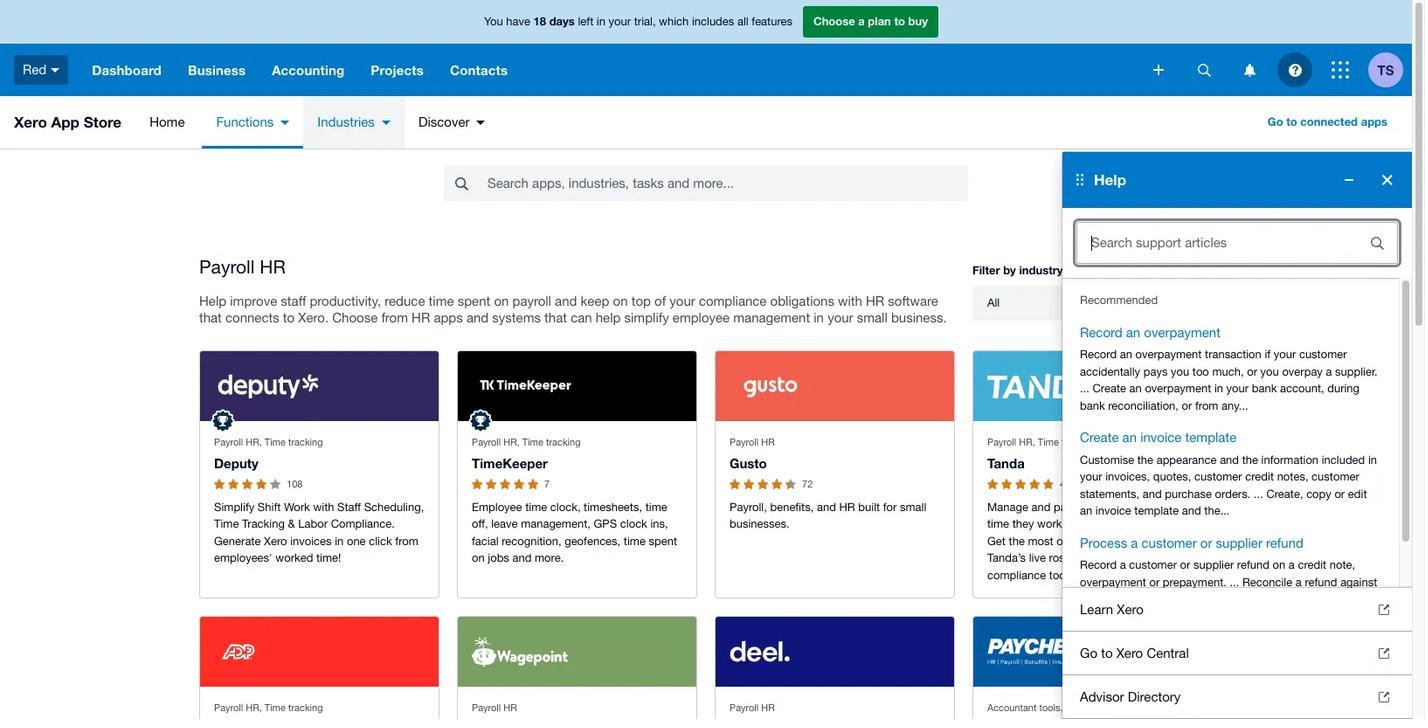 Task type: locate. For each thing, give the bounding box(es) containing it.
xero left central
[[1116, 645, 1143, 660]]

for up compliantly.
[[1148, 500, 1161, 514]]

hr, inside the payroll hr, time tracking deputy
[[246, 437, 262, 447]]

advisor
[[1080, 689, 1124, 704]]

payroll hr for deel app logo
[[730, 702, 775, 713]]

hr, inside payroll hr, time tracking timekeeper
[[504, 437, 520, 447]]

filter
[[972, 263, 1000, 277]]

hr inside payroll hr gusto
[[761, 437, 775, 447]]

invoice down statements,
[[1096, 504, 1131, 517]]

small left business.
[[857, 310, 888, 325]]

in down obligations
[[814, 310, 824, 325]]

apps right connected
[[1361, 114, 1388, 128]]

compliance down the tanda's
[[987, 569, 1046, 582]]

2 horizontal spatial payroll hr
[[730, 702, 775, 713]]

your down the quickly
[[1089, 535, 1111, 548]]

go to connected apps
[[1268, 114, 1388, 128]]

in left the one
[[335, 535, 344, 548]]

one
[[347, 535, 366, 548]]

time up get
[[987, 517, 1009, 531]]

attendance
[[1100, 552, 1157, 565]]

that left connects
[[199, 310, 222, 325]]

submit search image
[[1360, 225, 1395, 260]]

compliance inside help improve staff productivity, reduce time spent on payroll and keep on top of your compliance obligations with hr software that connects to xero. choose from hr apps and systems that can help simplify employee management in your small business.
[[699, 293, 767, 308]]

orders.
[[1215, 487, 1251, 500]]

process a customer or supplier refund record a customer or supplier refund on a credit note, overpayment or prepayment. ... reconcile a refund against a bank statement line. ... if you don't want to issue or receive a refund, you can a...
[[1080, 535, 1377, 623]]

to inside process a customer or supplier refund record a customer or supplier refund on a credit note, overpayment or prepayment. ... reconcile a refund against a bank statement line. ... if you don't want to issue or receive a refund, you can a...
[[1296, 592, 1306, 606]]

your inside manage and pay staff correctly for the time they work - quickly and compliantly. get the most out of your workforce with tanda's live rostering, attendance and compliance tools.
[[1089, 535, 1111, 548]]

record down process
[[1080, 558, 1117, 571]]

0 horizontal spatial of
[[654, 293, 666, 308]]

time inside payroll hr, time tracking tanda
[[1038, 437, 1059, 447]]

0 vertical spatial external link opens in new tab image
[[1379, 648, 1389, 658]]

payroll up timekeeper
[[472, 437, 501, 447]]

xero
[[14, 113, 47, 131], [264, 535, 287, 548], [1117, 602, 1144, 616], [1116, 645, 1143, 660]]

create an invoice template link
[[1080, 428, 1237, 448]]

1 vertical spatial supplier
[[1194, 558, 1234, 571]]

go left connected
[[1268, 114, 1283, 128]]

...
[[1080, 382, 1089, 395], [1254, 487, 1263, 500], [1230, 575, 1239, 588], [1195, 592, 1205, 606]]

you can click and drag the help menu image
[[1076, 174, 1083, 186]]

and inside employee time clock, timesheets, time off, leave management, gps clock ins, facial recognition, geofences, time spent on jobs and more.
[[512, 552, 532, 565]]

your
[[609, 15, 631, 28], [670, 293, 695, 308], [828, 310, 853, 325], [1274, 348, 1296, 361], [1226, 382, 1249, 395], [1080, 470, 1102, 483], [1089, 535, 1111, 548]]

record an overpayment record an overpayment transaction if your customer accidentally pays you too much, or you overpay a supplier. ... create an overpayment in your bank account, during bank reconciliation, or from any...
[[1080, 325, 1378, 412]]

staff inside manage and pay staff correctly for the time they work - quickly and compliantly. get the most out of your workforce with tanda's live rostering, attendance and compliance tools.
[[1075, 500, 1097, 514]]

from left any...
[[1195, 399, 1218, 412]]

1 vertical spatial go
[[1080, 645, 1097, 660]]

1 vertical spatial record
[[1080, 348, 1117, 361]]

time inside the payroll hr, time tracking deputy
[[265, 437, 286, 447]]

tracking inside the payroll hr, time tracking deputy
[[288, 437, 323, 447]]

by
[[1003, 263, 1016, 277]]

0 horizontal spatial with
[[313, 500, 334, 514]]

on
[[494, 293, 509, 308], [613, 293, 628, 308], [472, 552, 485, 565], [1273, 558, 1286, 571]]

0 horizontal spatial small
[[857, 310, 888, 325]]

hr up gusto
[[761, 437, 775, 447]]

0 horizontal spatial template
[[1134, 504, 1179, 517]]

1 vertical spatial template
[[1134, 504, 1179, 517]]

compliance
[[699, 293, 767, 308], [987, 569, 1046, 582]]

0 horizontal spatial for
[[883, 500, 897, 514]]

1 vertical spatial credit
[[1298, 558, 1327, 571]]

time
[[429, 293, 454, 308], [525, 500, 547, 514], [645, 500, 667, 514], [987, 517, 1009, 531], [624, 535, 646, 548]]

from right the click
[[395, 535, 418, 548]]

learn
[[1080, 602, 1113, 616]]

onboarding help options for new xero users group
[[1062, 718, 1412, 719]]

1 horizontal spatial compliance
[[987, 569, 1046, 582]]

1 vertical spatial bank
[[1080, 399, 1105, 412]]

help right you can click and drag the help menu image
[[1094, 170, 1126, 189]]

1 vertical spatial can
[[1189, 609, 1207, 623]]

1 horizontal spatial payroll hr
[[472, 702, 517, 713]]

of right the top
[[654, 293, 666, 308]]

bank inside process a customer or supplier refund record a customer or supplier refund on a credit note, overpayment or prepayment. ... reconcile a refund against a bank statement line. ... if you don't want to issue or receive a refund, you can a...
[[1089, 592, 1114, 606]]

filter by industry
[[972, 263, 1063, 277]]

create up customise
[[1080, 430, 1119, 445]]

hr, for tanda
[[1019, 437, 1035, 447]]

0 vertical spatial apps
[[1361, 114, 1388, 128]]

choose left plan
[[813, 14, 855, 28]]

and down 'purchase'
[[1182, 504, 1201, 517]]

payroll up tanda
[[987, 437, 1016, 447]]

time inside payroll hr, time tracking timekeeper
[[522, 437, 543, 447]]

0 vertical spatial credit
[[1245, 470, 1274, 483]]

can inside help improve staff productivity, reduce time spent on payroll and keep on top of your compliance obligations with hr software that connects to xero. choose from hr apps and systems that can help simplify employee management in your small business.
[[571, 310, 592, 325]]

0 horizontal spatial choose
[[332, 310, 378, 325]]

small
[[857, 310, 888, 325], [900, 500, 927, 514]]

0 vertical spatial small
[[857, 310, 888, 325]]

staff up xero. at the left of page
[[281, 293, 306, 308]]

payroll hr down deel app logo
[[730, 702, 775, 713]]

or up "create an invoice template" "link"
[[1182, 399, 1192, 412]]

0 vertical spatial from
[[381, 310, 408, 325]]

with right obligations
[[838, 293, 862, 308]]

0 horizontal spatial invoice
[[1096, 504, 1131, 517]]

record inside process a customer or supplier refund record a customer or supplier refund on a credit note, overpayment or prepayment. ... reconcile a refund against a bank statement line. ... if you don't want to issue or receive a refund, you can a...
[[1080, 558, 1117, 571]]

0 vertical spatial refund
[[1266, 535, 1304, 550]]

help for help improve staff productivity, reduce time spent on payroll and keep on top of your compliance obligations with hr software that connects to xero. choose from hr apps and systems that can help simplify employee management in your small business.
[[199, 293, 226, 308]]

&
[[288, 517, 295, 531]]

from
[[381, 310, 408, 325], [1195, 399, 1218, 412], [395, 535, 418, 548]]

time right "reduce"
[[429, 293, 454, 308]]

for
[[883, 500, 897, 514], [1148, 500, 1161, 514]]

hr, inside payroll hr, time tracking tanda
[[1019, 437, 1035, 447]]

a inside 'record an overpayment record an overpayment transaction if your customer accidentally pays you too much, or you overpay a supplier. ... create an overpayment in your bank account, during bank reconciliation, or from any...'
[[1326, 365, 1332, 378]]

svg image
[[1332, 61, 1349, 79], [1153, 65, 1164, 75]]

go
[[1268, 114, 1283, 128], [1080, 645, 1097, 660]]

supplier up the prepayment.
[[1194, 558, 1234, 571]]

go for go to xero central
[[1080, 645, 1097, 660]]

0 horizontal spatial staff
[[281, 293, 306, 308]]

create inside create an invoice template customise the appearance and the information included in your invoices, quotes, customer credit notes, customer statements, and purchase orders. ... create, copy or edit an invoice template and the...
[[1080, 430, 1119, 445]]

0 vertical spatial can
[[571, 310, 592, 325]]

manage and pay staff correctly for the time they work - quickly and compliantly. get the most out of your workforce with tanda's live rostering, attendance and compliance tools.
[[987, 500, 1195, 582]]

hr, up tanda
[[1019, 437, 1035, 447]]

customer up orders.
[[1194, 470, 1242, 483]]

time!
[[316, 552, 341, 565]]

for inside manage and pay staff correctly for the time they work - quickly and compliantly. get the most out of your workforce with tanda's live rostering, attendance and compliance tools.
[[1148, 500, 1161, 514]]

business
[[188, 62, 246, 78]]

go to xero central
[[1080, 645, 1189, 660]]

payroll right tools,
[[1066, 702, 1095, 713]]

in down much,
[[1214, 382, 1223, 395]]

can left a...
[[1189, 609, 1207, 623]]

None search field
[[444, 166, 968, 201]]

for for gusto
[[883, 500, 897, 514]]

too
[[1193, 365, 1209, 378]]

1 horizontal spatial that
[[544, 310, 567, 325]]

hr
[[260, 256, 286, 277], [866, 293, 884, 308], [412, 310, 430, 325], [761, 437, 775, 447], [839, 500, 855, 514], [504, 702, 517, 713], [761, 702, 775, 713], [1097, 702, 1111, 713]]

includes
[[692, 15, 734, 28]]

from inside help improve staff productivity, reduce time spent on payroll and keep on top of your compliance obligations with hr software that connects to xero. choose from hr apps and systems that can help simplify employee management in your small business.
[[381, 310, 408, 325]]

help improve staff productivity, reduce time spent on payroll and keep on top of your compliance obligations with hr software that connects to xero. choose from hr apps and systems that can help simplify employee management in your small business.
[[199, 293, 947, 325]]

in
[[597, 15, 605, 28], [814, 310, 824, 325], [1214, 382, 1223, 395], [1368, 453, 1377, 466], [335, 535, 344, 548]]

a up reconcile
[[1289, 558, 1295, 571]]

payroll inside payroll hr, time tracking timekeeper
[[472, 437, 501, 447]]

0 vertical spatial choose
[[813, 14, 855, 28]]

improve
[[230, 293, 277, 308]]

payroll
[[199, 256, 255, 277], [214, 437, 243, 447], [472, 437, 501, 447], [730, 437, 759, 447], [987, 437, 1016, 447], [214, 702, 243, 713], [472, 702, 501, 713], [730, 702, 759, 713], [1066, 702, 1095, 713]]

1 vertical spatial of
[[1076, 535, 1086, 548]]

central
[[1147, 645, 1189, 660]]

with
[[838, 293, 862, 308], [313, 500, 334, 514], [1168, 535, 1189, 548]]

or
[[1247, 365, 1257, 378], [1182, 399, 1192, 412], [1335, 487, 1345, 500], [1200, 535, 1212, 550], [1180, 558, 1190, 571], [1149, 575, 1160, 588], [1339, 592, 1349, 606]]

invoice
[[1140, 430, 1182, 445], [1096, 504, 1131, 517]]

1 horizontal spatial help
[[1094, 170, 1126, 189]]

7
[[544, 479, 550, 490]]

0 vertical spatial help
[[1094, 170, 1126, 189]]

external link opens in new tab image
[[1379, 604, 1389, 615]]

0 vertical spatial go
[[1268, 114, 1283, 128]]

template up compliantly.
[[1134, 504, 1179, 517]]

tracking inside payroll hr, time tracking tanda
[[1062, 437, 1096, 447]]

collapse help menu image
[[1332, 163, 1367, 197]]

0 horizontal spatial spent
[[458, 293, 490, 308]]

0 horizontal spatial help
[[199, 293, 226, 308]]

1 horizontal spatial staff
[[1075, 500, 1097, 514]]

payroll hr, time tracking timekeeper
[[472, 437, 581, 471]]

on inside employee time clock, timesheets, time off, leave management, gps clock ins, facial recognition, geofences, time spent on jobs and more.
[[472, 552, 485, 565]]

in inside help improve staff productivity, reduce time spent on payroll and keep on top of your compliance obligations with hr software that connects to xero. choose from hr apps and systems that can help simplify employee management in your small business.
[[814, 310, 824, 325]]

your down obligations
[[828, 310, 853, 325]]

0 horizontal spatial credit
[[1245, 470, 1274, 483]]

2 for from the left
[[1148, 500, 1161, 514]]

to left connected
[[1286, 114, 1297, 128]]

or left edit
[[1335, 487, 1345, 500]]

tanda logo image
[[987, 374, 1097, 398]]

help inside help improve staff productivity, reduce time spent on payroll and keep on top of your compliance obligations with hr software that connects to xero. choose from hr apps and systems that can help simplify employee management in your small business.
[[199, 293, 226, 308]]

spent down ins,
[[649, 535, 677, 548]]

hr left the software
[[866, 293, 884, 308]]

hr, for timekeeper
[[504, 437, 520, 447]]

1 horizontal spatial can
[[1189, 609, 1207, 623]]

1 vertical spatial help
[[199, 293, 226, 308]]

0 horizontal spatial go
[[1080, 645, 1097, 660]]

or right much,
[[1247, 365, 1257, 378]]

external link opens in new tab image
[[1379, 648, 1389, 658], [1379, 692, 1389, 702]]

timekeeper app logo image
[[472, 371, 579, 401]]

1 vertical spatial apps
[[434, 310, 463, 325]]

payroll hr, time tracking
[[214, 702, 323, 713]]

2 record from the top
[[1080, 348, 1117, 361]]

your inside create an invoice template customise the appearance and the information included in your invoices, quotes, customer credit notes, customer statements, and purchase orders. ... create, copy or edit an invoice template and the...
[[1080, 470, 1102, 483]]

1 vertical spatial staff
[[1075, 500, 1097, 514]]

with inside help improve staff productivity, reduce time spent on payroll and keep on top of your compliance obligations with hr software that connects to xero. choose from hr apps and systems that can help simplify employee management in your small business.
[[838, 293, 862, 308]]

svg image
[[1197, 63, 1211, 76], [1244, 63, 1255, 76], [1288, 63, 1301, 76], [51, 68, 60, 72]]

tracking
[[242, 517, 285, 531]]

2 vertical spatial refund
[[1305, 575, 1337, 588]]

to left buy
[[894, 14, 905, 28]]

1 horizontal spatial invoice
[[1140, 430, 1182, 445]]

spent left 'payroll'
[[458, 293, 490, 308]]

more.
[[535, 552, 564, 565]]

can
[[571, 310, 592, 325], [1189, 609, 1207, 623]]

on down facial
[[472, 552, 485, 565]]

1 horizontal spatial go
[[1268, 114, 1283, 128]]

gusto logo image image
[[730, 371, 811, 401]]

apps inside help improve staff productivity, reduce time spent on payroll and keep on top of your compliance obligations with hr software that connects to xero. choose from hr apps and systems that can help simplify employee management in your small business.
[[434, 310, 463, 325]]

gusto link
[[730, 455, 767, 471]]

2 vertical spatial with
[[1168, 535, 1189, 548]]

1 horizontal spatial credit
[[1298, 558, 1327, 571]]

46
[[1060, 479, 1071, 490]]

2 vertical spatial bank
[[1089, 592, 1114, 606]]

if
[[1265, 348, 1271, 361]]

featured app image
[[463, 403, 498, 438]]

time inside simplify shift work with staff scheduling, time tracking & labor compliance. generate xero invoices in one click from employees' worked time!
[[214, 517, 239, 531]]

the
[[1137, 453, 1153, 466], [1242, 453, 1258, 466], [1165, 500, 1181, 514], [1009, 535, 1025, 548]]

1 vertical spatial invoice
[[1096, 504, 1131, 517]]

copy
[[1306, 487, 1331, 500]]

that down 'payroll'
[[544, 310, 567, 325]]

1 vertical spatial create
[[1080, 430, 1119, 445]]

customer up overpay
[[1299, 348, 1347, 361]]

go inside help group
[[1080, 645, 1097, 660]]

2 vertical spatial from
[[395, 535, 418, 548]]

0 horizontal spatial payroll hr
[[199, 256, 286, 277]]

1 horizontal spatial template
[[1185, 430, 1237, 445]]

1 vertical spatial from
[[1195, 399, 1218, 412]]

industries button
[[303, 96, 404, 149]]

xero down 'tracking'
[[264, 535, 287, 548]]

included
[[1322, 453, 1365, 466]]

payroll hr up improve
[[199, 256, 286, 277]]

record down all popup button
[[1080, 325, 1122, 339]]

1 vertical spatial spent
[[649, 535, 677, 548]]

line.
[[1171, 592, 1192, 606]]

in inside you have 18 days left in your trial, which includes all features
[[597, 15, 605, 28]]

create inside 'record an overpayment record an overpayment transaction if your customer accidentally pays you too much, or you overpay a supplier. ... create an overpayment in your bank account, during bank reconciliation, or from any...'
[[1093, 382, 1126, 395]]

menu
[[132, 96, 499, 149]]

process a customer or supplier refund link
[[1080, 533, 1304, 553]]

off,
[[472, 517, 488, 531]]

1 vertical spatial external link opens in new tab image
[[1379, 692, 1389, 702]]

help banner
[[0, 0, 1412, 719]]

of
[[654, 293, 666, 308], [1076, 535, 1086, 548]]

hr left "built"
[[839, 500, 855, 514]]

shift
[[258, 500, 281, 514]]

0 vertical spatial staff
[[281, 293, 306, 308]]

you
[[484, 15, 503, 28]]

reduce
[[385, 293, 425, 308]]

1 vertical spatial choose
[[332, 310, 378, 325]]

payroll inside payroll hr, time tracking tanda
[[987, 437, 1016, 447]]

your up employee
[[670, 293, 695, 308]]

choose a plan to buy
[[813, 14, 928, 28]]

paychex app logo image
[[987, 637, 1086, 666]]

1 that from the left
[[199, 310, 222, 325]]

your left trial,
[[609, 15, 631, 28]]

1 vertical spatial with
[[313, 500, 334, 514]]

1 record from the top
[[1080, 325, 1122, 339]]

invoices,
[[1105, 470, 1150, 483]]

to left xero. at the left of page
[[283, 310, 295, 325]]

with inside simplify shift work with staff scheduling, time tracking & labor compliance. generate xero invoices in one click from employees' worked time!
[[313, 500, 334, 514]]

xero inside simplify shift work with staff scheduling, time tracking & labor compliance. generate xero invoices in one click from employees' worked time!
[[264, 535, 287, 548]]

0 horizontal spatial can
[[571, 310, 592, 325]]

apps left systems
[[434, 310, 463, 325]]

2 vertical spatial record
[[1080, 558, 1117, 571]]

work
[[1037, 517, 1062, 531]]

all
[[737, 15, 749, 28]]

for inside payroll, benefits, and hr built for small businesses.
[[883, 500, 897, 514]]

record
[[1080, 325, 1122, 339], [1080, 348, 1117, 361], [1080, 558, 1117, 571]]

pays
[[1143, 365, 1168, 378]]

1 horizontal spatial small
[[900, 500, 927, 514]]

0 vertical spatial create
[[1093, 382, 1126, 395]]

deputy
[[214, 455, 259, 471]]

payroll up improve
[[199, 256, 255, 277]]

0 vertical spatial spent
[[458, 293, 490, 308]]

connected
[[1300, 114, 1358, 128]]

0 horizontal spatial that
[[199, 310, 222, 325]]

1 for from the left
[[883, 500, 897, 514]]

rostering,
[[1049, 552, 1097, 565]]

0 horizontal spatial compliance
[[699, 293, 767, 308]]

72
[[802, 479, 813, 490]]

go down receive
[[1080, 645, 1097, 660]]

3 record from the top
[[1080, 558, 1117, 571]]

payroll hr
[[199, 256, 286, 277], [472, 702, 517, 713], [730, 702, 775, 713]]

0 horizontal spatial apps
[[434, 310, 463, 325]]

payroll hr, time tracking deputy
[[214, 437, 323, 471]]

payroll hr for wagepoint app logo
[[472, 702, 517, 713]]

have
[[506, 15, 530, 28]]

... inside create an invoice template customise the appearance and the information included in your invoices, quotes, customer credit notes, customer statements, and purchase orders. ... create, copy or edit an invoice template and the...
[[1254, 487, 1263, 500]]

0 vertical spatial of
[[654, 293, 666, 308]]

1 horizontal spatial for
[[1148, 500, 1161, 514]]

1 vertical spatial small
[[900, 500, 927, 514]]

tracking inside payroll hr, time tracking timekeeper
[[546, 437, 581, 447]]

deel app logo image
[[730, 641, 790, 663]]

in right left at the left of the page
[[597, 15, 605, 28]]

buy
[[908, 14, 928, 28]]

the up compliantly.
[[1165, 500, 1181, 514]]

of inside help improve staff productivity, reduce time spent on payroll and keep on top of your compliance obligations with hr software that connects to xero. choose from hr apps and systems that can help simplify employee management in your small business.
[[654, 293, 666, 308]]

1 vertical spatial compliance
[[987, 569, 1046, 582]]

on up systems
[[494, 293, 509, 308]]

you right if
[[1217, 592, 1236, 606]]

1 horizontal spatial with
[[838, 293, 862, 308]]

learn xero
[[1080, 602, 1144, 616]]

Search support articles field
[[1077, 226, 1349, 260]]

0 vertical spatial with
[[838, 293, 862, 308]]

svg image inside red popup button
[[51, 68, 60, 72]]

overpayment
[[1144, 325, 1221, 339], [1135, 348, 1202, 361], [1145, 382, 1211, 395], [1080, 575, 1146, 588]]

and right benefits,
[[817, 500, 836, 514]]

and down workforce
[[1160, 552, 1179, 565]]

hr, up timekeeper
[[504, 437, 520, 447]]

a up attendance
[[1131, 535, 1138, 550]]

2 horizontal spatial with
[[1168, 535, 1189, 548]]

from down "reduce"
[[381, 310, 408, 325]]

projects button
[[358, 44, 437, 96]]

accountant
[[987, 702, 1037, 713]]

supplier down the...
[[1216, 535, 1263, 550]]

with down compliantly.
[[1168, 535, 1189, 548]]

help inside help group
[[1094, 170, 1126, 189]]

tools.
[[1049, 569, 1077, 582]]

simplify
[[624, 310, 669, 325]]

recommended element
[[1080, 323, 1381, 625]]

to inside help improve staff productivity, reduce time spent on payroll and keep on top of your compliance obligations with hr software that connects to xero. choose from hr apps and systems that can help simplify employee management in your small business.
[[283, 310, 295, 325]]

the down they
[[1009, 535, 1025, 548]]

1 horizontal spatial spent
[[649, 535, 677, 548]]

discover
[[418, 114, 470, 129]]

Search apps, industries, tasks and more... field
[[486, 167, 967, 200]]

tracking for tanda
[[1062, 437, 1096, 447]]

and down recognition,
[[512, 552, 532, 565]]

1 horizontal spatial of
[[1076, 535, 1086, 548]]

1 horizontal spatial choose
[[813, 14, 855, 28]]

payroll down deel app logo
[[730, 702, 759, 713]]

an up accidentally
[[1120, 348, 1132, 361]]

bank down accidentally
[[1080, 399, 1105, 412]]

0 vertical spatial template
[[1185, 430, 1237, 445]]

xero left app
[[14, 113, 47, 131]]

0 vertical spatial compliance
[[699, 293, 767, 308]]

in right included
[[1368, 453, 1377, 466]]

bank down if
[[1252, 382, 1277, 395]]

on up reconcile
[[1273, 558, 1286, 571]]

template up appearance
[[1185, 430, 1237, 445]]

0 vertical spatial record
[[1080, 325, 1122, 339]]

benefits,
[[770, 500, 814, 514]]



Task type: describe. For each thing, give the bounding box(es) containing it.
labor
[[298, 517, 328, 531]]

or inside create an invoice template customise the appearance and the information included in your invoices, quotes, customer credit notes, customer statements, and purchase orders. ... create, copy or edit an invoice template and the...
[[1335, 487, 1345, 500]]

industry
[[1019, 263, 1063, 277]]

store
[[84, 113, 122, 131]]

overpayment down pays
[[1145, 382, 1211, 395]]

0 vertical spatial supplier
[[1216, 535, 1263, 550]]

home button
[[132, 96, 202, 149]]

your inside you have 18 days left in your trial, which includes all features
[[609, 15, 631, 28]]

customise
[[1080, 453, 1134, 466]]

in inside 'record an overpayment record an overpayment transaction if your customer accidentally pays you too much, or you overpay a supplier. ... create an overpayment in your bank account, during bank reconciliation, or from any...'
[[1214, 382, 1223, 395]]

payroll inside payroll hr gusto
[[730, 437, 759, 447]]

a left plan
[[858, 14, 865, 28]]

overpayment inside process a customer or supplier refund record a customer or supplier refund on a credit note, overpayment or prepayment. ... reconcile a refund against a bank statement line. ... if you don't want to issue or receive a refund, you can a...
[[1080, 575, 1146, 588]]

process
[[1080, 535, 1127, 550]]

functions
[[216, 114, 274, 129]]

staff inside help improve staff productivity, reduce time spent on payroll and keep on top of your compliance obligations with hr software that connects to xero. choose from hr apps and systems that can help simplify employee management in your small business.
[[281, 293, 306, 308]]

timesheets,
[[584, 500, 642, 514]]

spent inside employee time clock, timesheets, time off, leave management, gps clock ins, facial recognition, geofences, time spent on jobs and more.
[[649, 535, 677, 548]]

1 horizontal spatial apps
[[1361, 114, 1388, 128]]

projects
[[371, 62, 424, 78]]

from inside 'record an overpayment record an overpayment transaction if your customer accidentally pays you too much, or you overpay a supplier. ... create an overpayment in your bank account, during bank reconciliation, or from any...'
[[1195, 399, 1218, 412]]

hr down wagepoint app logo
[[504, 702, 517, 713]]

hr, down run powered by adp logo
[[246, 702, 262, 713]]

you left too at the right bottom of the page
[[1171, 365, 1189, 378]]

payroll down wagepoint app logo
[[472, 702, 501, 713]]

pay
[[1054, 500, 1072, 514]]

credit inside process a customer or supplier refund record a customer or supplier refund on a credit note, overpayment or prepayment. ... reconcile a refund against a bank statement line. ... if you don't want to issue or receive a refund, you can a...
[[1298, 558, 1327, 571]]

hr down "reduce"
[[412, 310, 430, 325]]

and up orders.
[[1220, 453, 1239, 466]]

clock,
[[550, 500, 581, 514]]

an up customise
[[1122, 430, 1137, 445]]

on left the top
[[613, 293, 628, 308]]

can inside process a customer or supplier refund record a customer or supplier refund on a credit note, overpayment or prepayment. ... reconcile a refund against a bank statement line. ... if you don't want to issue or receive a refund, you can a...
[[1189, 609, 1207, 623]]

employees'
[[214, 552, 272, 565]]

ts button
[[1368, 44, 1412, 96]]

hr up improve
[[260, 256, 286, 277]]

1 horizontal spatial svg image
[[1332, 61, 1349, 79]]

on inside process a customer or supplier refund record a customer or supplier refund on a credit note, overpayment or prepayment. ... reconcile a refund against a bank statement line. ... if you don't want to issue or receive a refund, you can a...
[[1273, 558, 1286, 571]]

and down correctly
[[1112, 517, 1131, 531]]

or up 'statement'
[[1149, 575, 1160, 588]]

overpayment up pays
[[1135, 348, 1202, 361]]

obligations
[[770, 293, 834, 308]]

work
[[284, 500, 310, 514]]

time down clock
[[624, 535, 646, 548]]

... inside 'record an overpayment record an overpayment transaction if your customer accidentally pays you too much, or you overpay a supplier. ... create an overpayment in your bank account, during bank reconciliation, or from any...'
[[1080, 382, 1089, 395]]

gps
[[594, 517, 617, 531]]

0 horizontal spatial svg image
[[1153, 65, 1164, 75]]

2 that from the left
[[544, 310, 567, 325]]

the up orders.
[[1242, 453, 1258, 466]]

payroll inside the payroll hr, time tracking deputy
[[214, 437, 243, 447]]

payroll,
[[730, 500, 767, 514]]

red button
[[0, 44, 79, 96]]

xero right receive
[[1117, 602, 1144, 616]]

your up any...
[[1226, 382, 1249, 395]]

from inside simplify shift work with staff scheduling, time tracking & labor compliance. generate xero invoices in one click from employees' worked time!
[[395, 535, 418, 548]]

hr down deel app logo
[[761, 702, 775, 713]]

small inside help improve staff productivity, reduce time spent on payroll and keep on top of your compliance obligations with hr software that connects to xero. choose from hr apps and systems that can help simplify employee management in your small business.
[[857, 310, 888, 325]]

the...
[[1204, 504, 1230, 517]]

issue
[[1309, 592, 1335, 606]]

hr left directory
[[1097, 702, 1111, 713]]

0 vertical spatial bank
[[1252, 382, 1277, 395]]

all button
[[972, 286, 1213, 321]]

xero app store
[[14, 113, 122, 131]]

go to connected apps link
[[1257, 108, 1398, 136]]

tanda
[[987, 455, 1025, 471]]

featured app image
[[205, 403, 240, 438]]

payroll hr, time tracking tanda
[[987, 437, 1096, 471]]

18
[[534, 14, 546, 28]]

time up ins,
[[645, 500, 667, 514]]

geofences,
[[565, 535, 621, 548]]

hr, for deputy
[[246, 437, 262, 447]]

plan
[[868, 14, 891, 28]]

tools,
[[1039, 702, 1063, 713]]

customer down workforce
[[1129, 558, 1177, 571]]

customer inside 'record an overpayment record an overpayment transaction if your customer accidentally pays you too much, or you overpay a supplier. ... create an overpayment in your bank account, during bank reconciliation, or from any...'
[[1299, 348, 1347, 361]]

information
[[1261, 453, 1319, 466]]

0 vertical spatial invoice
[[1140, 430, 1182, 445]]

... up don't
[[1230, 575, 1239, 588]]

built
[[858, 500, 880, 514]]

customer down compliantly.
[[1142, 535, 1197, 550]]

an up the quickly
[[1080, 504, 1092, 517]]

small inside payroll, benefits, and hr built for small businesses.
[[900, 500, 927, 514]]

correctly
[[1101, 500, 1145, 514]]

get
[[987, 535, 1006, 548]]

compliance inside manage and pay staff correctly for the time they work - quickly and compliantly. get the most out of your workforce with tanda's live rostering, attendance and compliance tools.
[[987, 569, 1046, 582]]

choose inside help improve staff productivity, reduce time spent on payroll and keep on top of your compliance obligations with hr software that connects to xero. choose from hr apps and systems that can help simplify employee management in your small business.
[[332, 310, 378, 325]]

help group
[[1062, 152, 1412, 719]]

with inside manage and pay staff correctly for the time they work - quickly and compliantly. get the most out of your workforce with tanda's live rostering, attendance and compliance tools.
[[1168, 535, 1189, 548]]

and up "work"
[[1032, 500, 1051, 514]]

you have 18 days left in your trial, which includes all features
[[484, 14, 792, 28]]

industries
[[317, 114, 375, 129]]

time inside help improve staff productivity, reduce time spent on payroll and keep on top of your compliance obligations with hr software that connects to xero. choose from hr apps and systems that can help simplify employee management in your small business.
[[429, 293, 454, 308]]

create,
[[1266, 487, 1303, 500]]

xero.
[[298, 310, 329, 325]]

days
[[549, 14, 575, 28]]

of inside manage and pay staff correctly for the time they work - quickly and compliantly. get the most out of your workforce with tanda's live rostering, attendance and compliance tools.
[[1076, 535, 1086, 548]]

run powered by adp logo image
[[214, 637, 262, 666]]

a up receive
[[1080, 592, 1086, 606]]

invoices
[[290, 535, 332, 548]]

you down if
[[1260, 365, 1279, 378]]

time for deputy
[[265, 437, 286, 447]]

accidentally
[[1080, 365, 1140, 378]]

deputy logo image
[[214, 371, 323, 401]]

help for help
[[1094, 170, 1126, 189]]

and down quotes, on the right of the page
[[1143, 487, 1162, 500]]

they
[[1012, 517, 1034, 531]]

workforce
[[1115, 535, 1165, 548]]

a...
[[1211, 609, 1226, 623]]

your right if
[[1274, 348, 1296, 361]]

manage
[[987, 500, 1028, 514]]

accountant tools, payroll hr
[[987, 702, 1111, 713]]

functions button
[[202, 96, 303, 149]]

and inside payroll, benefits, and hr built for small businesses.
[[817, 500, 836, 514]]

close help menu image
[[1370, 163, 1405, 197]]

top
[[631, 293, 651, 308]]

time inside manage and pay staff correctly for the time they work - quickly and compliantly. get the most out of your workforce with tanda's live rostering, attendance and compliance tools.
[[987, 517, 1009, 531]]

credit inside create an invoice template customise the appearance and the information included in your invoices, quotes, customer credit notes, customer statements, and purchase orders. ... create, copy or edit an invoice template and the...
[[1245, 470, 1274, 483]]

choose inside help banner
[[813, 14, 855, 28]]

an down recommended
[[1126, 325, 1140, 339]]

features
[[752, 15, 792, 28]]

in inside create an invoice template customise the appearance and the information included in your invoices, quotes, customer credit notes, customer statements, and purchase orders. ... create, copy or edit an invoice template and the...
[[1368, 453, 1377, 466]]

1 vertical spatial refund
[[1237, 558, 1270, 571]]

app
[[51, 113, 79, 131]]

and left systems
[[467, 310, 489, 325]]

during
[[1327, 382, 1360, 395]]

left
[[578, 15, 593, 28]]

time for tanda
[[1038, 437, 1059, 447]]

and left keep at the left of the page
[[555, 293, 577, 308]]

purchase
[[1165, 487, 1212, 500]]

if
[[1208, 592, 1214, 606]]

tracking for timekeeper
[[546, 437, 581, 447]]

or up the prepayment.
[[1180, 558, 1190, 571]]

in inside simplify shift work with staff scheduling, time tracking & labor compliance. generate xero invoices in one click from employees' worked time!
[[335, 535, 344, 548]]

advisor directory
[[1080, 689, 1181, 704]]

live
[[1029, 552, 1046, 565]]

menu containing home
[[132, 96, 499, 149]]

systems
[[492, 310, 541, 325]]

a left the 'refund,'
[[1119, 609, 1125, 623]]

or right issue
[[1339, 592, 1349, 606]]

2 external link opens in new tab image from the top
[[1379, 692, 1389, 702]]

contacts button
[[437, 44, 521, 96]]

hr inside payroll, benefits, and hr built for small businesses.
[[839, 500, 855, 514]]

quotes,
[[1153, 470, 1191, 483]]

employee
[[673, 310, 730, 325]]

wagepoint app logo image
[[472, 637, 568, 666]]

time for timekeeper
[[522, 437, 543, 447]]

a right reconcile
[[1296, 575, 1302, 588]]

out
[[1057, 535, 1073, 548]]

prepayment.
[[1163, 575, 1227, 588]]

a down workforce
[[1120, 558, 1126, 571]]

contacts
[[450, 62, 508, 78]]

customer down included
[[1312, 470, 1359, 483]]

go for go to connected apps
[[1268, 114, 1283, 128]]

payroll, benefits, and hr built for small businesses.
[[730, 500, 927, 531]]

tracking for deputy
[[288, 437, 323, 447]]

payroll hr gusto
[[730, 437, 775, 471]]

... left if
[[1195, 592, 1205, 606]]

want
[[1268, 592, 1293, 606]]

to down receive
[[1101, 645, 1113, 660]]

compliance.
[[331, 517, 395, 531]]

directory
[[1128, 689, 1181, 704]]

appearance
[[1157, 453, 1217, 466]]

or down the...
[[1200, 535, 1212, 550]]

overpayment up too at the right bottom of the page
[[1144, 325, 1221, 339]]

simplify
[[214, 500, 254, 514]]

dashboard link
[[79, 44, 175, 96]]

scheduling,
[[364, 500, 424, 514]]

time down 7
[[525, 500, 547, 514]]

help
[[596, 310, 621, 325]]

home
[[150, 114, 185, 129]]

1 external link opens in new tab image from the top
[[1379, 648, 1389, 658]]

payroll
[[512, 293, 551, 308]]

spent inside help improve staff productivity, reduce time spent on payroll and keep on top of your compliance obligations with hr software that connects to xero. choose from hr apps and systems that can help simplify employee management in your small business.
[[458, 293, 490, 308]]

facial
[[472, 535, 499, 548]]

you down line.
[[1167, 609, 1186, 623]]

management
[[733, 310, 810, 325]]

to inside go to connected apps link
[[1286, 114, 1297, 128]]

recognition,
[[502, 535, 561, 548]]

transaction
[[1205, 348, 1262, 361]]

payroll down run powered by adp logo
[[214, 702, 243, 713]]

business button
[[175, 44, 259, 96]]

the up invoices,
[[1137, 453, 1153, 466]]

compliantly.
[[1134, 517, 1195, 531]]

an up reconciliation,
[[1129, 382, 1142, 395]]

for for time
[[1148, 500, 1161, 514]]



Task type: vqa. For each thing, say whether or not it's contained in the screenshot.
2nd "deel"
no



